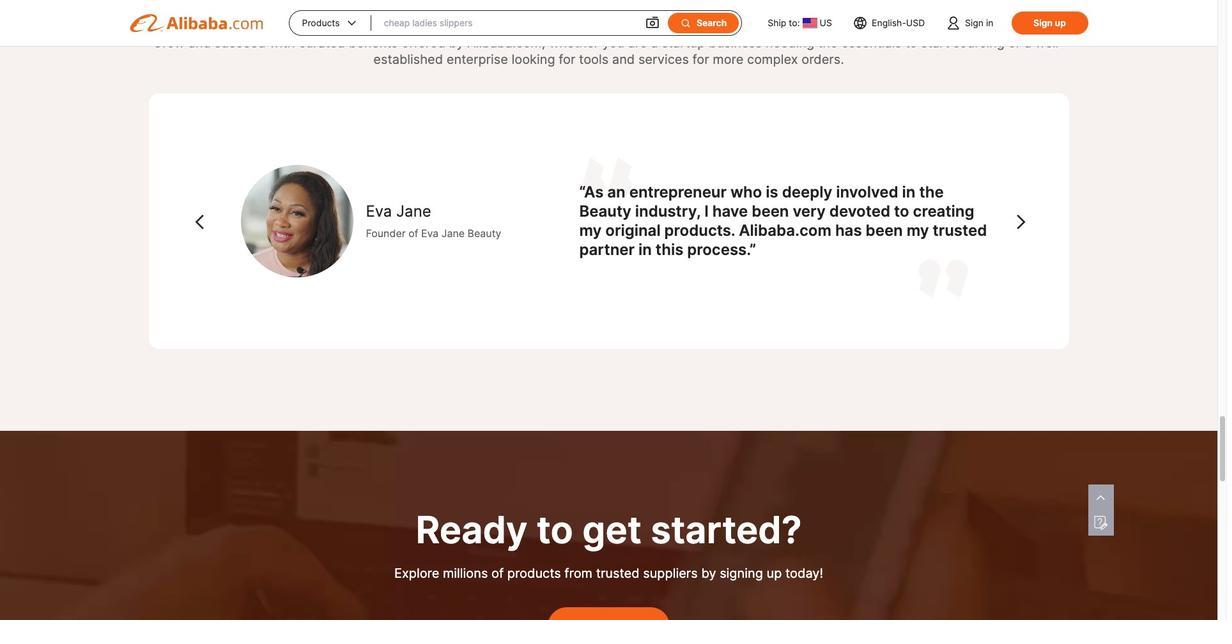 Task type: locate. For each thing, give the bounding box(es) containing it.
have
[[713, 202, 749, 221]]

1 vertical spatial eva
[[421, 227, 439, 240]]

founder
[[366, 227, 406, 240]]

1 horizontal spatial jane
[[442, 227, 465, 240]]

up
[[1056, 17, 1067, 28], [767, 566, 782, 581]]

0 vertical spatial up
[[1056, 17, 1067, 28]]

0 vertical spatial by
[[449, 35, 464, 51]]

alibaba.com,
[[468, 35, 546, 51]]

sourcing
[[954, 35, 1005, 51]]

0 vertical spatial of
[[409, 227, 419, 240]]

of right millions
[[492, 566, 504, 581]]

orders.
[[802, 52, 845, 67]]

2 sign from the left
[[1034, 17, 1053, 28]]

1 vertical spatial the
[[920, 183, 945, 201]]

up up well-
[[1056, 17, 1067, 28]]

of right founder
[[409, 227, 419, 240]]

my down "creating"
[[907, 221, 930, 240]]

0 horizontal spatial up
[[767, 566, 782, 581]]

1 vertical spatial by
[[702, 566, 717, 581]]

is
[[766, 183, 779, 201]]

2 a from the left
[[1025, 35, 1032, 51]]

0 horizontal spatial of
[[409, 227, 419, 240]]

1 vertical spatial trusted
[[596, 566, 640, 581]]

0 vertical spatial jane
[[397, 202, 431, 221]]

1 horizontal spatial and
[[613, 52, 635, 67]]

list item containing "as an entrepreneur who is deeply involved in the beauty industry, i have been very devoted to creating my original products. alibaba.com has been my trusted partner in this process."
[[149, 93, 1070, 349]]

original
[[606, 221, 661, 240]]

from
[[565, 566, 593, 581]]


[[645, 15, 661, 31]]

0 horizontal spatial jane
[[397, 202, 431, 221]]

1 vertical spatial to
[[895, 202, 910, 221]]

involved
[[837, 183, 899, 201]]

tools
[[579, 52, 609, 67]]

1 horizontal spatial eva
[[421, 227, 439, 240]]

english-
[[872, 17, 907, 28]]

my up the "partner"
[[580, 221, 602, 240]]

to inside "as an entrepreneur who is deeply involved in the beauty industry, i have been very devoted to creating my original products. alibaba.com has been my trusted partner in this process."
[[895, 202, 910, 221]]

by up enterprise
[[449, 35, 464, 51]]

very
[[793, 202, 826, 221]]

of inside eva jane founder of eva jane beauty
[[409, 227, 419, 240]]

1 horizontal spatial beauty
[[580, 202, 632, 221]]

0 vertical spatial trusted
[[933, 221, 988, 240]]

a right are
[[651, 35, 658, 51]]

0 vertical spatial beauty
[[580, 202, 632, 221]]

my
[[580, 221, 602, 240], [907, 221, 930, 240]]

1 horizontal spatial the
[[920, 183, 945, 201]]

entrepreneur
[[630, 183, 727, 201]]

products
[[302, 17, 340, 28]]

0 horizontal spatial for
[[559, 52, 576, 67]]

signing
[[720, 566, 764, 581]]

1 horizontal spatial up
[[1056, 17, 1067, 28]]

by left signing
[[702, 566, 717, 581]]

0 vertical spatial been
[[752, 202, 790, 221]]

1 vertical spatial up
[[767, 566, 782, 581]]

2 vertical spatial to
[[537, 508, 574, 553]]

explore millions of products from trusted suppliers by signing up today!
[[395, 566, 824, 581]]

to
[[906, 35, 918, 51], [895, 202, 910, 221], [537, 508, 574, 553]]

1 horizontal spatial my
[[907, 221, 930, 240]]

sign in
[[966, 17, 994, 28]]

trusted down "creating"
[[933, 221, 988, 240]]

1 horizontal spatial of
[[492, 566, 504, 581]]

by
[[449, 35, 464, 51], [702, 566, 717, 581]]

1 for from the left
[[559, 52, 576, 67]]

eva
[[366, 202, 392, 221], [421, 227, 439, 240]]

a
[[651, 35, 658, 51], [1025, 35, 1032, 51]]

an
[[608, 183, 626, 201]]

0 vertical spatial eva
[[366, 202, 392, 221]]

ship
[[768, 17, 787, 28]]

0 vertical spatial the
[[818, 35, 838, 51]]

trusted
[[933, 221, 988, 240], [596, 566, 640, 581]]

curated
[[299, 35, 345, 51]]

beauty inside "as an entrepreneur who is deeply involved in the beauty industry, i have been very devoted to creating my original products. alibaba.com has been my trusted partner in this process."
[[580, 202, 632, 221]]

1 horizontal spatial sign
[[1034, 17, 1053, 28]]

for down whether
[[559, 52, 576, 67]]

trusted right from
[[596, 566, 640, 581]]

by for alibaba.com,
[[449, 35, 464, 51]]

you
[[603, 35, 625, 51]]

millions
[[443, 566, 488, 581]]

2 my from the left
[[907, 221, 930, 240]]

1 horizontal spatial a
[[1025, 35, 1032, 51]]

to up products at the bottom of page
[[537, 508, 574, 553]]

this
[[656, 240, 684, 259]]

sign up sourcing
[[966, 17, 984, 28]]

been
[[752, 202, 790, 221], [866, 221, 904, 240]]

to down involved
[[895, 202, 910, 221]]

the up "creating"
[[920, 183, 945, 201]]

in down original
[[639, 240, 652, 259]]

i
[[705, 202, 709, 221]]

eva up founder
[[366, 202, 392, 221]]

"as an entrepreneur who is deeply involved in the beauty industry, i have been very devoted to creating my original products. alibaba.com has been my trusted partner in this process."
[[580, 183, 988, 259]]

search
[[697, 17, 727, 28]]

with
[[269, 35, 295, 51]]

2 horizontal spatial in
[[987, 17, 994, 28]]

image image
[[241, 165, 353, 278]]

are
[[628, 35, 648, 51]]

0 horizontal spatial in
[[639, 240, 652, 259]]

1 vertical spatial in
[[903, 183, 916, 201]]

suppliers
[[644, 566, 698, 581]]

and right grow
[[188, 35, 211, 51]]

0 horizontal spatial a
[[651, 35, 658, 51]]

cheap ladies slippers text field
[[384, 12, 633, 35]]

0 horizontal spatial sign
[[966, 17, 984, 28]]

in up sourcing
[[987, 17, 994, 28]]

1 vertical spatial beauty
[[468, 227, 502, 240]]

to inside grow and succeed with curated benefits offered by alibaba.com, whether you are a startup business needing the essentials to start sourcing or a well- established enterprise looking for tools and services for more complex orders.
[[906, 35, 918, 51]]

needing
[[766, 35, 815, 51]]

1 vertical spatial been
[[866, 221, 904, 240]]

eva right founder
[[421, 227, 439, 240]]

by inside grow and succeed with curated benefits offered by alibaba.com, whether you are a startup business needing the essentials to start sourcing or a well- established enterprise looking for tools and services for more complex orders.
[[449, 35, 464, 51]]

essentials
[[842, 35, 902, 51]]

products 
[[302, 17, 359, 29]]

and down "you"
[[613, 52, 635, 67]]

established
[[374, 52, 443, 67]]

the
[[818, 35, 838, 51], [920, 183, 945, 201]]

process."
[[688, 240, 757, 259]]

for down startup
[[693, 52, 710, 67]]

jane
[[397, 202, 431, 221], [442, 227, 465, 240]]

0 horizontal spatial the
[[818, 35, 838, 51]]

1 vertical spatial of
[[492, 566, 504, 581]]

in up "creating"
[[903, 183, 916, 201]]

0 vertical spatial to
[[906, 35, 918, 51]]

been down the devoted
[[866, 221, 904, 240]]

1 horizontal spatial trusted
[[933, 221, 988, 240]]

a right or
[[1025, 35, 1032, 51]]

startup
[[662, 35, 706, 51]]

sign
[[966, 17, 984, 28], [1034, 17, 1053, 28]]

beauty
[[580, 202, 632, 221], [468, 227, 502, 240]]

0 horizontal spatial eva
[[366, 202, 392, 221]]

0 horizontal spatial trusted
[[596, 566, 640, 581]]

0 horizontal spatial beauty
[[468, 227, 502, 240]]

0 horizontal spatial and
[[188, 35, 211, 51]]

1 horizontal spatial by
[[702, 566, 717, 581]]

1 vertical spatial jane
[[442, 227, 465, 240]]

1 sign from the left
[[966, 17, 984, 28]]

up left "today!"
[[767, 566, 782, 581]]

succeed
[[215, 35, 266, 51]]

business
[[709, 35, 763, 51]]

0 horizontal spatial by
[[449, 35, 464, 51]]

for
[[559, 52, 576, 67], [693, 52, 710, 67]]

1 horizontal spatial for
[[693, 52, 710, 67]]

by for signing
[[702, 566, 717, 581]]

sign up well-
[[1034, 17, 1053, 28]]

the up orders. at top right
[[818, 35, 838, 51]]

 search
[[680, 17, 727, 29]]

to down usd
[[906, 35, 918, 51]]

industry,
[[636, 202, 701, 221]]

has
[[836, 221, 863, 240]]

grow and succeed with curated benefits offered by alibaba.com, whether you are a startup business needing the essentials to start sourcing or a well- established enterprise looking for tools and services for more complex orders.
[[153, 35, 1065, 67]]

2 for from the left
[[693, 52, 710, 67]]

been down is
[[752, 202, 790, 221]]

0 horizontal spatial my
[[580, 221, 602, 240]]

ship to:
[[768, 17, 800, 28]]

in
[[987, 17, 994, 28], [903, 183, 916, 201], [639, 240, 652, 259]]

list item
[[149, 93, 1070, 349]]

devoted
[[830, 202, 891, 221]]

and
[[188, 35, 211, 51], [613, 52, 635, 67]]


[[345, 17, 359, 29]]

1 a from the left
[[651, 35, 658, 51]]

of
[[409, 227, 419, 240], [492, 566, 504, 581]]



Task type: vqa. For each thing, say whether or not it's contained in the screenshot.
"Up"
yes



Task type: describe. For each thing, give the bounding box(es) containing it.
or
[[1009, 35, 1021, 51]]

trusted inside "as an entrepreneur who is deeply involved in the beauty industry, i have been very devoted to creating my original products. alibaba.com has been my trusted partner in this process."
[[933, 221, 988, 240]]

products.
[[665, 221, 736, 240]]

whether
[[549, 35, 599, 51]]

0 vertical spatial and
[[188, 35, 211, 51]]

deeply
[[783, 183, 833, 201]]

alibaba.com
[[739, 221, 832, 240]]

"as
[[580, 183, 604, 201]]

well-
[[1036, 35, 1065, 51]]

services
[[639, 52, 689, 67]]

enterprise
[[447, 52, 508, 67]]

grow
[[153, 35, 185, 51]]

more
[[713, 52, 744, 67]]

get
[[583, 508, 642, 553]]

to:
[[789, 17, 800, 28]]


[[680, 17, 692, 29]]

1 horizontal spatial been
[[866, 221, 904, 240]]

1 my from the left
[[580, 221, 602, 240]]

products
[[508, 566, 561, 581]]

benefits
[[349, 35, 398, 51]]

the inside grow and succeed with curated benefits offered by alibaba.com, whether you are a startup business needing the essentials to start sourcing or a well- established enterprise looking for tools and services for more complex orders.
[[818, 35, 838, 51]]

complex
[[748, 52, 799, 67]]

explore
[[395, 566, 440, 581]]

2 vertical spatial in
[[639, 240, 652, 259]]

eva jane founder of eva jane beauty
[[366, 202, 502, 240]]

started?
[[651, 508, 802, 553]]

sign for sign up
[[1034, 17, 1053, 28]]

sign for sign in
[[966, 17, 984, 28]]

sign up
[[1034, 17, 1067, 28]]

0 vertical spatial in
[[987, 17, 994, 28]]

looking
[[512, 52, 556, 67]]

ready
[[416, 508, 528, 553]]

1 vertical spatial and
[[613, 52, 635, 67]]

feedback image
[[1094, 515, 1109, 531]]

partner
[[580, 240, 635, 259]]

the inside "as an entrepreneur who is deeply involved in the beauty industry, i have been very devoted to creating my original products. alibaba.com has been my trusted partner in this process."
[[920, 183, 945, 201]]

ready to get started?
[[416, 508, 802, 553]]

english-usd
[[872, 17, 926, 28]]

us
[[820, 17, 833, 28]]

usd
[[907, 17, 926, 28]]

0 horizontal spatial been
[[752, 202, 790, 221]]

today!
[[786, 566, 824, 581]]

beauty inside eva jane founder of eva jane beauty
[[468, 227, 502, 240]]

offered
[[402, 35, 446, 51]]

who
[[731, 183, 763, 201]]

1 horizontal spatial in
[[903, 183, 916, 201]]

creating
[[914, 202, 975, 221]]

start
[[922, 35, 950, 51]]



